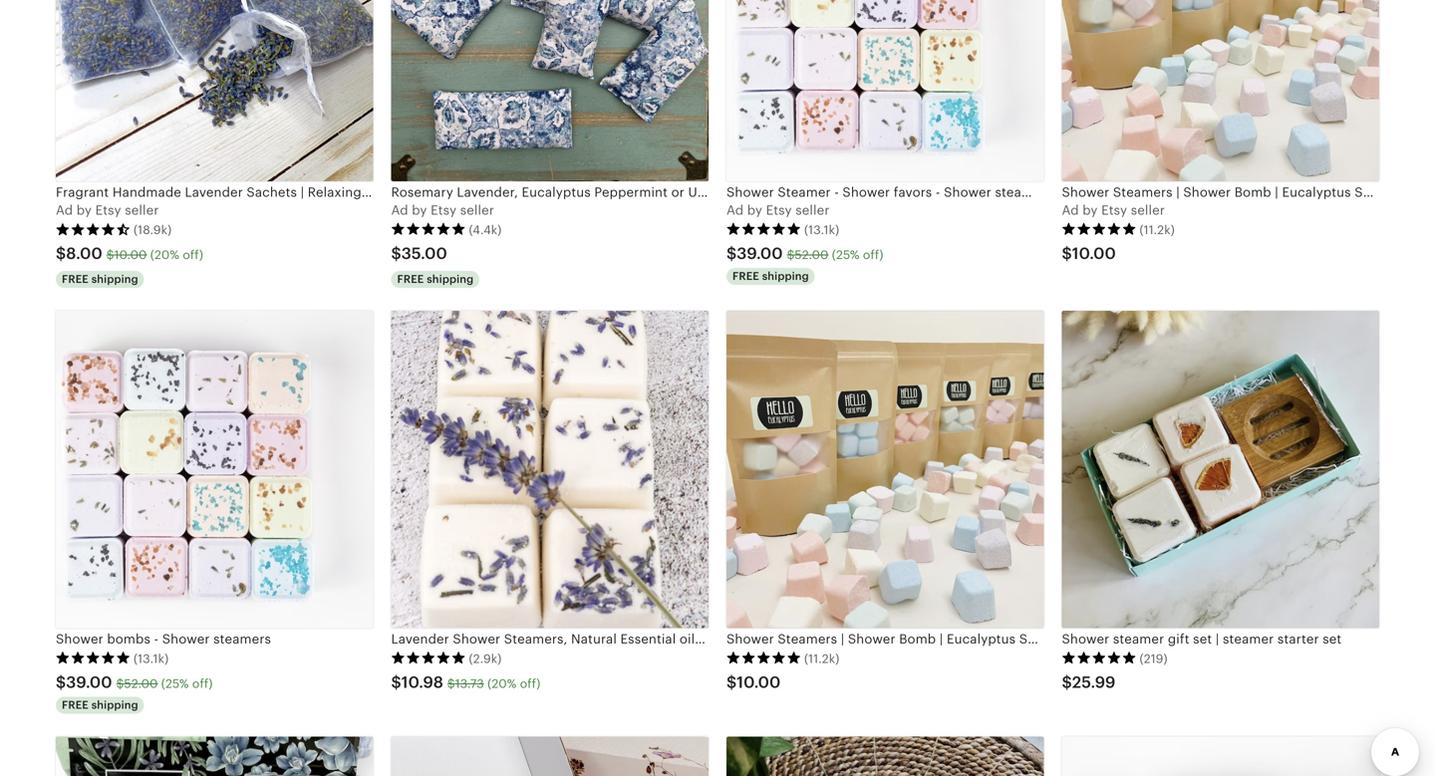 Task type: vqa. For each thing, say whether or not it's contained in the screenshot.
for in the Gifts for Kids Imaginative and fun—just like them.
no



Task type: describe. For each thing, give the bounding box(es) containing it.
a d b y etsy seller for $ 10.00
[[1062, 203, 1165, 218]]

3 d from the left
[[735, 203, 744, 218]]

0 vertical spatial 52.00
[[795, 248, 829, 262]]

a d b y etsy seller for $ 35.00
[[391, 203, 494, 218]]

0 vertical spatial (13.1k)
[[804, 223, 839, 237]]

0 horizontal spatial $ 10.00
[[727, 674, 781, 692]]

1 vertical spatial $ 39.00 $ 52.00 (25% off) free shipping
[[56, 674, 213, 712]]

(18.9k)
[[134, 223, 172, 237]]

2 horizontal spatial 10.00
[[1072, 245, 1116, 263]]

aromatherapy shower steamers, aromatherapy shower bombs, stocking stuffers fresh scents, stocking stuffers for stocking stuffers image
[[1062, 737, 1379, 776]]

(219)
[[1140, 652, 1168, 666]]

off) inside $ 8.00 $ 10.00 (20% off)
[[183, 248, 203, 262]]

etsy for $ 8.00 $ 10.00 (20% off)
[[95, 203, 121, 218]]

0 horizontal spatial 52.00
[[124, 677, 158, 691]]

3 y from the left
[[755, 203, 762, 218]]

3 a d b y etsy seller from the left
[[727, 203, 830, 218]]

2 shower from the left
[[162, 632, 210, 647]]

steamers
[[213, 632, 271, 647]]

etsy for $ 35.00
[[431, 203, 457, 218]]

off) inside $ 10.98 $ 13.73 (20% off)
[[520, 677, 541, 691]]

1 horizontal spatial 10.00
[[737, 674, 781, 692]]

1 set from the left
[[1193, 632, 1212, 647]]

$ 25.99
[[1062, 674, 1116, 692]]

shower steamers | shower bomb | eucalyptus shower steamers | aromatherapy shower melts | shower steamer | shower fizzies image for (11.2k)
[[1062, 0, 1379, 181]]

b for $ 10.00
[[1083, 203, 1091, 218]]

0 horizontal spatial 39.00
[[66, 674, 112, 692]]

shower steamer gift set | steamer starter set
[[1062, 632, 1342, 647]]

1 horizontal spatial 39.00
[[737, 245, 783, 263]]

3 a from the left
[[727, 203, 736, 218]]

shower steamer gift set | steamer starter set image
[[1062, 311, 1379, 629]]

1 steamer from the left
[[1113, 632, 1164, 647]]

$ 35.00
[[391, 245, 447, 263]]

0 vertical spatial $ 39.00 $ 52.00 (25% off) free shipping
[[727, 245, 884, 283]]

3 seller from the left
[[796, 203, 830, 218]]

fragrant handmade lavender sachets | relaxing aroma | relieves stress | freshen the linens | great on hangers | toss in dryer image
[[56, 0, 373, 181]]

shower for shower bombs - shower steamers
[[56, 632, 103, 647]]

bombs
[[107, 632, 150, 647]]

gift
[[1168, 632, 1190, 647]]

starter
[[1278, 632, 1319, 647]]

y for $ 8.00 $ 10.00 (20% off)
[[85, 203, 92, 218]]

a for $ 10.00
[[1062, 203, 1071, 218]]

$ inside $ 10.98 $ 13.73 (20% off)
[[447, 677, 455, 691]]

$ 10.98 $ 13.73 (20% off)
[[391, 674, 541, 692]]



Task type: locate. For each thing, give the bounding box(es) containing it.
shower bombs - shower steamers
[[56, 632, 271, 647]]

1 vertical spatial (25%
[[161, 677, 189, 691]]

shower up $ 25.99
[[1062, 632, 1110, 647]]

lavender shower steamers, natural essential oil soothing shower bombs, aromatherapy lavender essential oil shower tablet, fizzy-spa gift image
[[391, 311, 709, 629]]

1 vertical spatial 52.00
[[124, 677, 158, 691]]

a for $ 8.00 $ 10.00 (20% off)
[[56, 203, 65, 218]]

y for $ 35.00
[[420, 203, 427, 218]]

shower right -
[[162, 632, 210, 647]]

a
[[56, 203, 65, 218], [391, 203, 400, 218], [727, 203, 736, 218], [1062, 203, 1071, 218]]

2 d from the left
[[400, 203, 408, 218]]

off)
[[183, 248, 203, 262], [863, 248, 884, 262], [192, 677, 213, 691], [520, 677, 541, 691]]

4 y from the left
[[1091, 203, 1098, 218]]

(20%
[[150, 248, 179, 262], [488, 677, 517, 691]]

2 free shipping from the left
[[397, 273, 474, 286]]

13.73
[[455, 677, 484, 691]]

d for $ 10.00
[[1071, 203, 1079, 218]]

1 horizontal spatial shower steamers | shower bomb | eucalyptus shower steamers | aromatherapy shower melts | shower steamer | shower fizzies image
[[1062, 0, 1379, 181]]

a d b y etsy seller for $ 8.00 $ 10.00 (20% off)
[[56, 203, 159, 218]]

1 y from the left
[[85, 203, 92, 218]]

$ 39.00 $ 52.00 (25% off) free shipping
[[727, 245, 884, 283], [56, 674, 213, 712]]

1 horizontal spatial (11.2k)
[[1140, 223, 1175, 237]]

(20% inside $ 8.00 $ 10.00 (20% off)
[[150, 248, 179, 262]]

1 a from the left
[[56, 203, 65, 218]]

$ 10.00
[[1062, 245, 1116, 263], [727, 674, 781, 692]]

0 vertical spatial (25%
[[832, 248, 860, 262]]

0 horizontal spatial (25%
[[161, 677, 189, 691]]

2 seller from the left
[[460, 203, 494, 218]]

steamer
[[1113, 632, 1164, 647], [1223, 632, 1274, 647]]

-
[[154, 632, 159, 647]]

d for $ 35.00
[[400, 203, 408, 218]]

0 horizontal spatial free shipping
[[62, 273, 138, 286]]

set left |
[[1193, 632, 1212, 647]]

free shipping for 35.00
[[397, 273, 474, 286]]

1 vertical spatial (13.1k)
[[134, 652, 169, 666]]

1 horizontal spatial $ 39.00 $ 52.00 (25% off) free shipping
[[727, 245, 884, 283]]

4 a d b y etsy seller from the left
[[1062, 203, 1165, 218]]

shower steamer gift set, best gifts for women, stocking stuffers for women image
[[56, 737, 373, 776]]

(2.9k)
[[469, 652, 502, 666]]

seller for $ 10.00
[[1131, 203, 1165, 218]]

(20% for 8.00
[[150, 248, 179, 262]]

b
[[76, 203, 85, 218], [412, 203, 420, 218], [747, 203, 756, 218], [1083, 203, 1091, 218]]

(20% down (18.9k)
[[150, 248, 179, 262]]

shower
[[56, 632, 103, 647], [162, 632, 210, 647], [1062, 632, 1110, 647]]

1 horizontal spatial (25%
[[832, 248, 860, 262]]

2 steamer from the left
[[1223, 632, 1274, 647]]

0 horizontal spatial shower steamers | shower bomb | eucalyptus shower steamers | aromatherapy shower melts | shower steamer | shower fizzies image
[[727, 311, 1044, 629]]

shipping
[[762, 270, 809, 283], [91, 273, 138, 286], [427, 273, 474, 286], [91, 699, 138, 712]]

(20% inside $ 10.98 $ 13.73 (20% off)
[[488, 677, 517, 691]]

free shipping for 8.00
[[62, 273, 138, 286]]

etsy for $ 10.00
[[1101, 203, 1127, 218]]

1 horizontal spatial steamer
[[1223, 632, 1274, 647]]

(20% down (2.9k)
[[488, 677, 517, 691]]

1 horizontal spatial set
[[1323, 632, 1342, 647]]

(20% for 10.98
[[488, 677, 517, 691]]

1 vertical spatial $ 10.00
[[727, 674, 781, 692]]

1 vertical spatial (20%
[[488, 677, 517, 691]]

39.00
[[737, 245, 783, 263], [66, 674, 112, 692]]

a d b y etsy seller
[[56, 203, 159, 218], [391, 203, 494, 218], [727, 203, 830, 218], [1062, 203, 1165, 218]]

0 horizontal spatial shower
[[56, 632, 103, 647]]

0 horizontal spatial (13.1k)
[[134, 652, 169, 666]]

(4.4k)
[[469, 223, 502, 237]]

2 etsy from the left
[[431, 203, 457, 218]]

1 a d b y etsy seller from the left
[[56, 203, 159, 218]]

shower steamers | shower bomb | eucalyptus shower steamers | aromatherapy shower melts | shower steamer | shower fizzies image for 10.00
[[727, 311, 1044, 629]]

y for $ 10.00
[[1091, 203, 1098, 218]]

b for $ 8.00 $ 10.00 (20% off)
[[76, 203, 85, 218]]

2 a from the left
[[391, 203, 400, 218]]

1 seller from the left
[[125, 203, 159, 218]]

free shipping down 35.00
[[397, 273, 474, 286]]

0 vertical spatial $ 10.00
[[1062, 245, 1116, 263]]

shower steamer - shower favors - shower steamers, shower fizzies, shower tablets, shower melts, shower fizzy image
[[727, 0, 1044, 181]]

b for $ 35.00
[[412, 203, 420, 218]]

5 out of 5 stars image
[[391, 222, 466, 236], [727, 222, 801, 236], [1062, 222, 1137, 236], [56, 651, 131, 665], [391, 651, 466, 665], [727, 651, 801, 665], [1062, 651, 1137, 665]]

0 vertical spatial (20%
[[150, 248, 179, 262]]

rosemary lavender, eucalyptus peppermint or unscented neck wrap, shoulder wrap &/or eye pillow, heat pack, sympathy gift, self-care, massage image
[[391, 0, 709, 181]]

2 set from the left
[[1323, 632, 1342, 647]]

1 vertical spatial 39.00
[[66, 674, 112, 692]]

4 etsy from the left
[[1101, 203, 1127, 218]]

52.00
[[795, 248, 829, 262], [124, 677, 158, 691]]

1 etsy from the left
[[95, 203, 121, 218]]

0 horizontal spatial 10.00
[[114, 248, 147, 262]]

0 horizontal spatial steamer
[[1113, 632, 1164, 647]]

35.00
[[401, 245, 447, 263]]

shower left bombs
[[56, 632, 103, 647]]

4 d from the left
[[1071, 203, 1079, 218]]

d
[[65, 203, 73, 218], [400, 203, 408, 218], [735, 203, 744, 218], [1071, 203, 1079, 218]]

1 free shipping from the left
[[62, 273, 138, 286]]

(25%
[[832, 248, 860, 262], [161, 677, 189, 691]]

3 etsy from the left
[[766, 203, 792, 218]]

0 vertical spatial shower steamers | shower bomb | eucalyptus shower steamers | aromatherapy shower melts | shower steamer | shower fizzies image
[[1062, 0, 1379, 181]]

4 b from the left
[[1083, 203, 1091, 218]]

3 b from the left
[[747, 203, 756, 218]]

d for $ 8.00 $ 10.00 (20% off)
[[65, 203, 73, 218]]

(13.1k)
[[804, 223, 839, 237], [134, 652, 169, 666]]

shower bombs - shower steamers image
[[56, 311, 373, 629]]

$ 8.00 $ 10.00 (20% off)
[[56, 245, 203, 263]]

shower for shower steamer gift set | steamer starter set
[[1062, 632, 1110, 647]]

4 a from the left
[[1062, 203, 1071, 218]]

free shipping
[[62, 273, 138, 286], [397, 273, 474, 286]]

set right starter
[[1323, 632, 1342, 647]]

1 horizontal spatial (13.1k)
[[804, 223, 839, 237]]

8.00
[[66, 245, 103, 263]]

a for $ 35.00
[[391, 203, 400, 218]]

0 vertical spatial (11.2k)
[[1140, 223, 1175, 237]]

10.98
[[401, 674, 443, 692]]

0 horizontal spatial $ 39.00 $ 52.00 (25% off) free shipping
[[56, 674, 213, 712]]

seller for $ 8.00 $ 10.00 (20% off)
[[125, 203, 159, 218]]

25.99
[[1072, 674, 1116, 692]]

shower steamer gift set| lavender shower steamer | citrus shower steamer| rose shower steamer| spa gift box | self care box | aromatherapy image
[[727, 737, 1044, 776]]

set
[[1193, 632, 1212, 647], [1323, 632, 1342, 647]]

1 horizontal spatial 52.00
[[795, 248, 829, 262]]

y
[[85, 203, 92, 218], [420, 203, 427, 218], [755, 203, 762, 218], [1091, 203, 1098, 218]]

3 shower from the left
[[1062, 632, 1110, 647]]

(11.2k)
[[1140, 223, 1175, 237], [804, 652, 840, 666]]

|
[[1216, 632, 1219, 647]]

2 y from the left
[[420, 203, 427, 218]]

1 vertical spatial shower steamers | shower bomb | eucalyptus shower steamers | aromatherapy shower melts | shower steamer | shower fizzies image
[[727, 311, 1044, 629]]

free
[[733, 270, 759, 283], [62, 273, 89, 286], [397, 273, 424, 286], [62, 699, 89, 712]]

etsy
[[95, 203, 121, 218], [431, 203, 457, 218], [766, 203, 792, 218], [1101, 203, 1127, 218]]

1 horizontal spatial shower
[[162, 632, 210, 647]]

2 horizontal spatial shower
[[1062, 632, 1110, 647]]

4 seller from the left
[[1131, 203, 1165, 218]]

0 horizontal spatial (20%
[[150, 248, 179, 262]]

1 horizontal spatial (20%
[[488, 677, 517, 691]]

1 shower from the left
[[56, 632, 103, 647]]

1 horizontal spatial free shipping
[[397, 273, 474, 286]]

2 b from the left
[[412, 203, 420, 218]]

0 horizontal spatial (11.2k)
[[804, 652, 840, 666]]

seller for $ 35.00
[[460, 203, 494, 218]]

1 horizontal spatial $ 10.00
[[1062, 245, 1116, 263]]

2 a d b y etsy seller from the left
[[391, 203, 494, 218]]

10.00 inside $ 8.00 $ 10.00 (20% off)
[[114, 248, 147, 262]]

free shipping down 8.00
[[62, 273, 138, 286]]

0 horizontal spatial set
[[1193, 632, 1212, 647]]

seller
[[125, 203, 159, 218], [460, 203, 494, 218], [796, 203, 830, 218], [1131, 203, 1165, 218]]

steamer right |
[[1223, 632, 1274, 647]]

shower steamers | shower bomb | eucalyptus shower steamers | aromatherapy shower melts | shower steamer | shower fizzies image
[[1062, 0, 1379, 181], [727, 311, 1044, 629]]

0 vertical spatial 39.00
[[737, 245, 783, 263]]

$ inside $ 8.00 $ 10.00 (20% off)
[[106, 248, 114, 262]]

gift for her, shower steamers, bath fizzies, spa gift box, shower fizzies, best gift for mom, shower melts, relaxation gift, self care gift image
[[391, 737, 709, 776]]

1 b from the left
[[76, 203, 85, 218]]

1 vertical spatial (11.2k)
[[804, 652, 840, 666]]

10.00
[[1072, 245, 1116, 263], [114, 248, 147, 262], [737, 674, 781, 692]]

$
[[56, 245, 66, 263], [391, 245, 401, 263], [727, 245, 737, 263], [1062, 245, 1072, 263], [106, 248, 114, 262], [787, 248, 795, 262], [56, 674, 66, 692], [391, 674, 401, 692], [727, 674, 737, 692], [1062, 674, 1072, 692], [116, 677, 124, 691], [447, 677, 455, 691]]

4.5 out of 5 stars image
[[56, 222, 131, 236]]

steamer up (219)
[[1113, 632, 1164, 647]]

1 d from the left
[[65, 203, 73, 218]]



